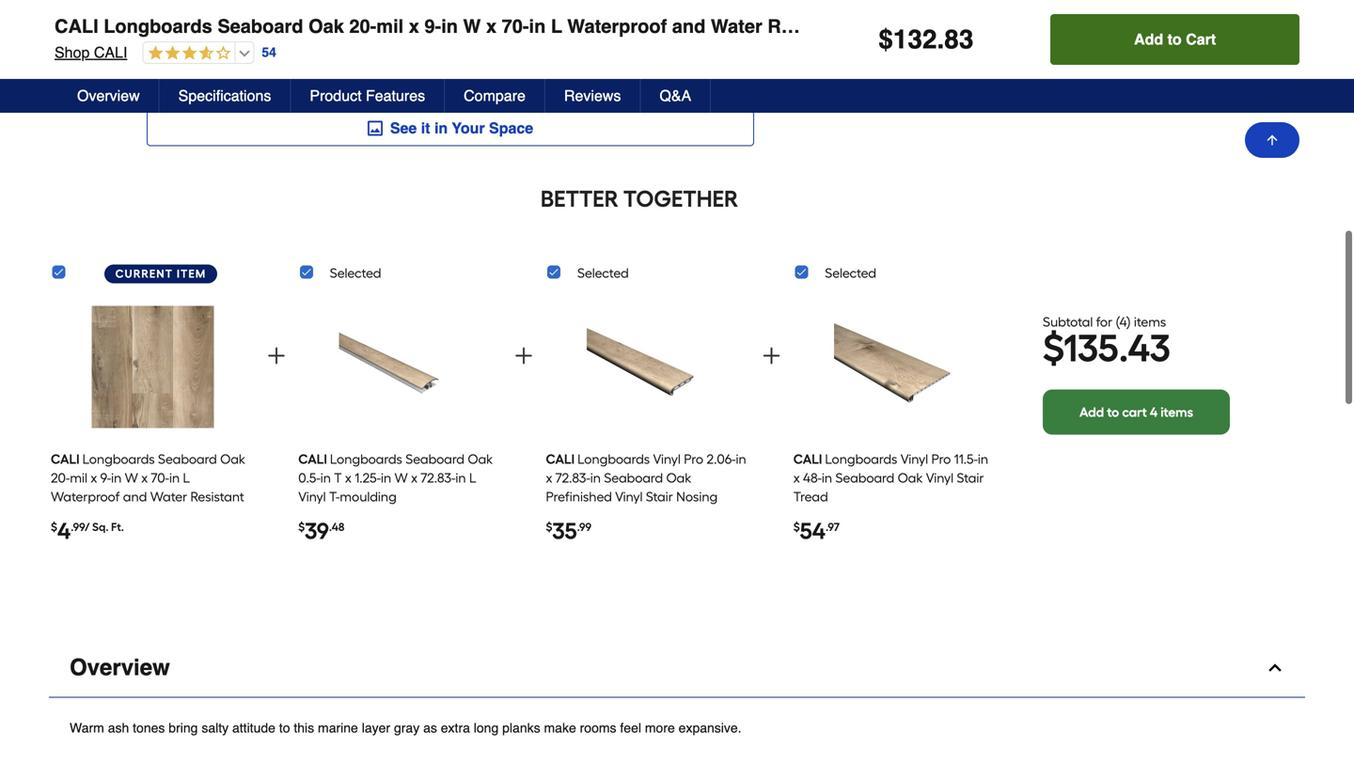 Task type: vqa. For each thing, say whether or not it's contained in the screenshot.


Task type: locate. For each thing, give the bounding box(es) containing it.
longboards vinyl pro 11.5-in x 48-in seaboard oak vinyl stair tread
[[794, 452, 989, 505]]

to inside easy & free returns return your new, unused item in-store or ship it back to us free of charge.
[[1192, 57, 1203, 72]]

1 vertical spatial stair
[[646, 489, 673, 505]]

flooring inside cali longboards seaboard oak 20-mil x 9-in w x 70-in l waterproof and water resistant interlocking luxury vinyl plank flooring (26.62-sq ft/ carton) item # 3674248 | model # 7902500900
[[1137, 0, 1212, 22]]

0 horizontal spatial it
[[421, 120, 430, 137]]

plank inside cali longboards seaboard oak 20-mil x 9-in w x 70-in l waterproof and water resistant interlocking luxury vinyl plank flooring (26.62-sq ft/ carton) item # 3674248 | model # 7902500900
[[1082, 0, 1132, 22]]

scratch resistant yes element
[[363, 18, 527, 58]]

resistant inside cali longboards seaboard oak 20-mil x 9-in w x 70-in l waterproof and water resistant interlocking luxury vinyl plank flooring (26.62-sq ft/ carton) item # 3674248 | model # 7902500900
[[762, 0, 847, 22]]

gray
[[394, 721, 420, 736]]

$ left .48
[[298, 521, 305, 534]]

72.83- up prefinished
[[556, 470, 591, 486]]

pro inside "longboards vinyl pro 2.06-in x 72.83-in seaboard oak prefinished vinyl stair nosing"
[[684, 452, 704, 468]]

sq.
[[92, 521, 109, 534]]

overview down 3674248
[[77, 87, 140, 104]]

$ inside $ 54 .97
[[794, 521, 800, 534]]

1 vertical spatial overview
[[70, 655, 170, 681]]

waterproof up stain
[[562, 0, 661, 22]]

72.83-
[[421, 470, 456, 486], [556, 470, 591, 486]]

2 plus image from the left
[[513, 345, 535, 368]]

charge.
[[881, 76, 925, 91]]

$ inside the $ 35 .99
[[546, 521, 553, 534]]

1 vertical spatial shop cali
[[49, 75, 122, 92]]

l
[[545, 0, 557, 22], [551, 16, 562, 37], [183, 470, 190, 486], [469, 470, 477, 486]]

72.83- right 1.25-
[[421, 470, 456, 486]]

rooms
[[580, 721, 617, 736]]

interlocking for cali longboards seaboard oak 20-mil x 9-in w x 70-in l waterproof and water resistant interlocking luxury vinyl plank flooring (26.62-sq ft/ ca
[[858, 16, 964, 37]]

selected for 54
[[825, 265, 877, 281]]

9- for cali longboards seaboard oak 20-mil x 9-in w x 70-in l waterproof and water resistant interlocking luxury vinyl plank flooring (26.62-sq ft/ carton) item # 3674248 | model # 7902500900
[[419, 0, 436, 22]]

shop down item on the top left of the page
[[49, 75, 84, 92]]

oak inside longboards seaboard oak 20-mil x 9-in w x 70-in l waterproof and water resistant interlocking luxury vinyl plank flooring (26.62-sq ft/ carton)
[[220, 452, 245, 468]]

overview button down 3674248
[[58, 79, 160, 113]]

3.6 stars image
[[143, 45, 231, 63], [138, 75, 225, 93]]

q&a
[[660, 87, 692, 104]]

mil left scratch
[[371, 0, 398, 22]]

# right item on the top left of the page
[[78, 51, 86, 66]]

ft/ inside cali longboards seaboard oak 20-mil x 9-in w x 70-in l waterproof and water resistant interlocking luxury vinyl plank flooring (26.62-sq ft/ carton) item # 3674248 | model # 7902500900
[[49, 23, 67, 45]]

(26.62-
[[1218, 0, 1277, 22], [1223, 16, 1283, 37], [102, 527, 141, 543]]

ash
[[108, 721, 129, 736]]

it right see on the left
[[421, 120, 430, 137]]

0 vertical spatial items
[[1134, 314, 1167, 330]]

0 horizontal spatial stair
[[646, 489, 673, 505]]

longboards up ft.
[[82, 452, 155, 468]]

longboards up 1.25-
[[330, 452, 402, 468]]

carton) inside cali longboards seaboard oak 20-mil x 9-in w x 70-in l waterproof and water resistant interlocking luxury vinyl plank flooring (26.62-sq ft/ carton) item # 3674248 | model # 7902500900
[[72, 23, 139, 45]]

and
[[667, 0, 700, 22], [672, 16, 706, 37], [123, 489, 147, 505]]

add inside button
[[1134, 31, 1164, 48]]

0 horizontal spatial plus image
[[265, 345, 288, 368]]

cali longboards seaboard oak 0.5-in t x 1.25-in w x 72.83-in l vinyl t-moulding image
[[339, 299, 461, 436]]

longboards
[[98, 0, 207, 22], [104, 16, 212, 37], [82, 452, 155, 468], [330, 452, 402, 468], [578, 452, 650, 468], [825, 452, 898, 468]]

stair down the "11.5-"
[[957, 470, 984, 486]]

1 horizontal spatial pro
[[932, 452, 951, 468]]

sq inside longboards seaboard oak 20-mil x 9-in w x 70-in l waterproof and water resistant interlocking luxury vinyl plank flooring (26.62-sq ft/ carton)
[[141, 527, 155, 543]]

1 72.83- from the left
[[421, 470, 456, 486]]

35 list item
[[546, 292, 750, 572]]

#
[[78, 51, 86, 66], [188, 51, 195, 66]]

mil right the pad
[[377, 16, 404, 37]]

1 horizontal spatial selected
[[578, 265, 629, 281]]

to left us
[[1192, 57, 1203, 72]]

1 vertical spatial carton)
[[176, 527, 222, 543]]

0 vertical spatial it
[[1150, 57, 1157, 72]]

70-
[[496, 0, 524, 22], [502, 16, 529, 37], [151, 470, 169, 486]]

items inside subtotal for ( 4 ) items $ 135 .43
[[1134, 314, 1167, 330]]

salty
[[202, 721, 229, 736]]

arrow up image
[[1265, 133, 1280, 148]]

shop left the |
[[55, 44, 90, 61]]

it right ship
[[1150, 57, 1157, 72]]

4 inside list item
[[57, 518, 71, 545]]

expansive.
[[679, 721, 742, 736]]

2 horizontal spatial ft/
[[1310, 16, 1328, 37]]

20- right attached
[[349, 16, 377, 37]]

reviews
[[564, 87, 621, 104]]

1 horizontal spatial #
[[188, 51, 195, 66]]

cali longboards vinyl pro 11.5-in x 48-in seaboard oak vinyl stair tread image
[[834, 299, 957, 436]]

stair left nosing
[[646, 489, 673, 505]]

in inside button
[[435, 120, 448, 137]]

water for cali longboards seaboard oak 20-mil x 9-in w x 70-in l waterproof and water resistant interlocking luxury vinyl plank flooring (26.62-sq ft/ ca
[[711, 16, 763, 37]]

longboards up model
[[104, 16, 212, 37]]

20- inside cali longboards seaboard oak 20-mil x 9-in w x 70-in l waterproof and water resistant interlocking luxury vinyl plank flooring (26.62-sq ft/ carton) item # 3674248 | model # 7902500900
[[344, 0, 371, 22]]

0 horizontal spatial ft/
[[49, 23, 67, 45]]

mil for cali longboards seaboard oak 20-mil x 9-in w x 70-in l waterproof and water resistant interlocking luxury vinyl plank flooring (26.62-sq ft/ carton) item # 3674248 | model # 7902500900
[[371, 0, 398, 22]]

1 horizontal spatial 4
[[1120, 314, 1127, 330]]

shop cali down item on the top left of the page
[[49, 75, 122, 92]]

item
[[49, 51, 75, 66]]

w inside cali longboards seaboard oak 20-mil x 9-in w x 70-in l waterproof and water resistant interlocking luxury vinyl plank flooring (26.62-sq ft/ carton) item # 3674248 | model # 7902500900
[[458, 0, 475, 22]]

carton)
[[72, 23, 139, 45], [176, 527, 222, 543]]

0 vertical spatial add
[[1134, 31, 1164, 48]]

selected for 39
[[330, 265, 381, 281]]

learn more link
[[928, 74, 996, 93]]

ft.
[[111, 521, 124, 534]]

shop cali left the |
[[55, 44, 127, 61]]

$ left .99/
[[51, 521, 57, 534]]

longboards inside longboards seaboard oak 20-mil x 9-in w x 70-in l waterproof and water resistant interlocking luxury vinyl plank flooring (26.62-sq ft/ carton)
[[82, 452, 155, 468]]

$ 132 . 83
[[879, 24, 974, 55]]

l for cali longboards seaboard oak 20-mil x 9-in w x 70-in l waterproof and water resistant interlocking luxury vinyl plank flooring (26.62-sq ft/ ca
[[551, 16, 562, 37]]

overview button up more at the bottom left of the page
[[49, 639, 1306, 699]]

mil inside cali longboards seaboard oak 20-mil x 9-in w x 70-in l waterproof and water resistant interlocking luxury vinyl plank flooring (26.62-sq ft/ carton) item # 3674248 | model # 7902500900
[[371, 0, 398, 22]]

in
[[436, 0, 452, 22], [524, 0, 540, 22], [441, 16, 458, 37], [529, 16, 546, 37], [435, 120, 448, 137], [736, 452, 747, 468], [978, 452, 989, 468], [111, 470, 122, 486], [169, 470, 180, 486], [321, 470, 331, 486], [381, 470, 391, 486], [456, 470, 466, 486], [591, 470, 601, 486], [822, 470, 833, 486]]

1 vertical spatial 3.6 stars image
[[138, 75, 225, 93]]

items right cart
[[1161, 404, 1194, 420]]

1 selected from the left
[[330, 265, 381, 281]]

4 inside subtotal for ( 4 ) items $ 135 .43
[[1120, 314, 1127, 330]]

$ left the .99
[[546, 521, 553, 534]]

see it in your space link
[[147, 111, 754, 146]]

to up the back
[[1168, 31, 1182, 48]]

1 horizontal spatial add
[[1134, 31, 1164, 48]]

4
[[1120, 314, 1127, 330], [1150, 404, 1158, 420], [57, 518, 71, 545]]

cali inside "4" list item
[[51, 452, 80, 468]]

add up ship
[[1134, 31, 1164, 48]]

product
[[310, 87, 362, 104]]

4 right cart
[[1150, 404, 1158, 420]]

cali longboards seaboard oak 20-mil x 9-in w x 70-in l waterproof and water resistant interlocking luxury vinyl plank flooring (26.62-sq ft/ carton) image
[[92, 299, 214, 436]]

pro inside longboards vinyl pro 11.5-in x 48-in seaboard oak vinyl stair tread
[[932, 452, 951, 468]]

marine
[[318, 721, 358, 736]]

longboards up the |
[[98, 0, 207, 22]]

ft/ inside longboards seaboard oak 20-mil x 9-in w x 70-in l waterproof and water resistant interlocking luxury vinyl plank flooring (26.62-sq ft/ carton)
[[158, 527, 173, 543]]

interlocking inside cali longboards seaboard oak 20-mil x 9-in w x 70-in l waterproof and water resistant interlocking luxury vinyl plank flooring (26.62-sq ft/ carton) item # 3674248 | model # 7902500900
[[852, 0, 959, 22]]

items right )
[[1134, 314, 1167, 330]]

2 vertical spatial 4
[[57, 518, 71, 545]]

longboards inside longboards vinyl pro 11.5-in x 48-in seaboard oak vinyl stair tread
[[825, 452, 898, 468]]

20-
[[344, 0, 371, 22], [349, 16, 377, 37], [51, 470, 70, 486]]

waterproof inside cali longboards seaboard oak 20-mil x 9-in w x 70-in l waterproof and water resistant interlocking luxury vinyl plank flooring (26.62-sq ft/ carton) item # 3674248 | model # 7902500900
[[562, 0, 661, 22]]

1 horizontal spatial ft/
[[158, 527, 173, 543]]

2 72.83- from the left
[[556, 470, 591, 486]]

1 vertical spatial 54
[[256, 75, 271, 90]]

0 horizontal spatial pro
[[684, 452, 704, 468]]

1 vertical spatial it
[[421, 120, 430, 137]]

stain
[[581, 29, 616, 47]]

0 horizontal spatial 4
[[57, 518, 71, 545]]

.99
[[577, 521, 592, 534]]

interlocking for cali longboards seaboard oak 20-mil x 9-in w x 70-in l waterproof and water resistant interlocking luxury vinyl plank flooring (26.62-sq ft/ carton) item # 3674248 | model # 7902500900
[[852, 0, 959, 22]]

vinyl
[[1032, 0, 1077, 22], [1038, 16, 1082, 37], [653, 452, 681, 468], [901, 452, 928, 468], [926, 470, 954, 486], [298, 489, 326, 505], [615, 489, 643, 505], [166, 508, 194, 524]]

9- for cali longboards seaboard oak 20-mil x 9-in w x 70-in l waterproof and water resistant interlocking luxury vinyl plank flooring (26.62-sq ft/ ca
[[425, 16, 441, 37]]

1 horizontal spatial carton)
[[176, 527, 222, 543]]

heart outline image
[[291, 72, 313, 95]]

sq for cali longboards seaboard oak 20-mil x 9-in w x 70-in l waterproof and water resistant interlocking luxury vinyl plank flooring (26.62-sq ft/ ca
[[1283, 16, 1305, 37]]

1 vertical spatial 4
[[1150, 404, 1158, 420]]

0 horizontal spatial selected
[[330, 265, 381, 281]]

ft/ right ft.
[[158, 527, 173, 543]]

shop cali
[[55, 44, 127, 61], [49, 75, 122, 92]]

l inside longboards seaboard oak 0.5-in t x 1.25-in w x 72.83-in l vinyl t-moulding
[[469, 470, 477, 486]]

2 vertical spatial 54
[[800, 518, 826, 545]]

add for add to cart
[[1134, 31, 1164, 48]]

waterproof up item number 3 6 7 4 2 4 8 and model number 7 9 0 2 5 0 0 9 0 0 element
[[567, 16, 667, 37]]

flooring
[[1137, 0, 1212, 22], [1143, 16, 1218, 37], [51, 527, 99, 543]]

selected
[[330, 265, 381, 281], [578, 265, 629, 281], [825, 265, 877, 281]]

interlocking
[[852, 0, 959, 22], [858, 16, 964, 37], [51, 508, 120, 524]]

|
[[140, 51, 144, 66]]

seaboard inside longboards seaboard oak 0.5-in t x 1.25-in w x 72.83-in l vinyl t-moulding
[[406, 452, 465, 468]]

product features button
[[291, 79, 445, 113]]

0 vertical spatial overview
[[77, 87, 140, 104]]

water for cali longboards seaboard oak 20-mil x 9-in w x 70-in l waterproof and water resistant interlocking luxury vinyl plank flooring (26.62-sq ft/ carton) item # 3674248 | model # 7902500900
[[705, 0, 757, 22]]

seaboard inside longboards vinyl pro 11.5-in x 48-in seaboard oak vinyl stair tread
[[836, 470, 895, 486]]

it inside the 'see it in your space' button
[[421, 120, 430, 137]]

in-
[[1059, 57, 1074, 72]]

waterproof for cali longboards seaboard oak 20-mil x 9-in w x 70-in l waterproof and water resistant interlocking luxury vinyl plank flooring (26.62-sq ft/ ca
[[567, 16, 667, 37]]

oak inside "longboards vinyl pro 2.06-in x 72.83-in seaboard oak prefinished vinyl stair nosing"
[[666, 470, 692, 486]]

moulding
[[340, 489, 397, 505]]

flooring left ft.
[[51, 527, 99, 543]]

w for cali longboards seaboard oak 20-mil x 9-in w x 70-in l waterproof and water resistant interlocking luxury vinyl plank flooring (26.62-sq ft/ carton) item # 3674248 | model # 7902500900
[[458, 0, 475, 22]]

pro left the 2.06-
[[684, 452, 704, 468]]

flooring inside longboards seaboard oak 20-mil x 9-in w x 70-in l waterproof and water resistant interlocking luxury vinyl plank flooring (26.62-sq ft/ carton)
[[51, 527, 99, 543]]

scratch resistant
[[418, 20, 481, 56]]

carton) up 3674248
[[72, 23, 139, 45]]

to
[[1168, 31, 1182, 48], [1192, 57, 1203, 72], [1107, 404, 1120, 420], [279, 721, 290, 736]]

pro left the "11.5-"
[[932, 452, 951, 468]]

1 # from the left
[[78, 51, 86, 66]]

l inside cali longboards seaboard oak 20-mil x 9-in w x 70-in l waterproof and water resistant interlocking luxury vinyl plank flooring (26.62-sq ft/ carton) item # 3674248 | model # 7902500900
[[545, 0, 557, 22]]

add left cart
[[1080, 404, 1104, 420]]

2 horizontal spatial selected
[[825, 265, 877, 281]]

flooring up "add to cart"
[[1137, 0, 1212, 22]]

$ for $ 4 .99/ sq. ft.
[[51, 521, 57, 534]]

water inside cali longboards seaboard oak 20-mil x 9-in w x 70-in l waterproof and water resistant interlocking luxury vinyl plank flooring (26.62-sq ft/ carton) item # 3674248 | model # 7902500900
[[705, 0, 757, 22]]

tread
[[794, 489, 828, 505]]

plus image for 4
[[265, 345, 288, 368]]

or
[[1107, 57, 1119, 72]]

ca
[[1333, 16, 1355, 37]]

longboards inside "longboards vinyl pro 2.06-in x 72.83-in seaboard oak prefinished vinyl stair nosing"
[[578, 452, 650, 468]]

9- inside longboards seaboard oak 20-mil x 9-in w x 70-in l waterproof and water resistant interlocking luxury vinyl plank flooring (26.62-sq ft/ carton)
[[100, 470, 111, 486]]

0 vertical spatial 54
[[262, 45, 277, 60]]

ft/ left ca
[[1310, 16, 1328, 37]]

x
[[403, 0, 414, 22], [481, 0, 491, 22], [409, 16, 419, 37], [486, 16, 497, 37], [91, 470, 97, 486], [141, 470, 148, 486], [345, 470, 352, 486], [411, 470, 418, 486], [546, 470, 553, 486], [794, 470, 800, 486]]

132
[[893, 24, 937, 55]]

layer
[[362, 721, 390, 736]]

return
[[881, 57, 920, 72]]

0 vertical spatial 3.6 stars image
[[143, 45, 231, 63]]

flooring up the back
[[1143, 16, 1218, 37]]

l for longboards seaboard oak 0.5-in t x 1.25-in w x 72.83-in l vinyl t-moulding
[[469, 470, 477, 486]]

shop cali for the bottommost the 3.6 stars image
[[49, 75, 122, 92]]

add to cart 4 items
[[1080, 404, 1194, 420]]

w
[[458, 0, 475, 22], [463, 16, 481, 37], [125, 470, 138, 486], [395, 470, 408, 486]]

2 pro from the left
[[932, 452, 951, 468]]

72.83- inside longboards seaboard oak 0.5-in t x 1.25-in w x 72.83-in l vinyl t-moulding
[[421, 470, 456, 486]]

plus image for 39
[[513, 345, 535, 368]]

seaboard inside "longboards vinyl pro 2.06-in x 72.83-in seaboard oak prefinished vinyl stair nosing"
[[604, 470, 663, 486]]

stair inside "longboards vinyl pro 2.06-in x 72.83-in seaboard oak prefinished vinyl stair nosing"
[[646, 489, 673, 505]]

3 selected from the left
[[825, 265, 877, 281]]

w for cali longboards seaboard oak 20-mil x 9-in w x 70-in l waterproof and water resistant interlocking luxury vinyl plank flooring (26.62-sq ft/ ca
[[463, 16, 481, 37]]

1 horizontal spatial it
[[1150, 57, 1157, 72]]

sq inside cali longboards seaboard oak 20-mil x 9-in w x 70-in l waterproof and water resistant interlocking luxury vinyl plank flooring (26.62-sq ft/ carton) item # 3674248 | model # 7902500900
[[1277, 0, 1299, 22]]

9- inside cali longboards seaboard oak 20-mil x 9-in w x 70-in l waterproof and water resistant interlocking luxury vinyl plank flooring (26.62-sq ft/ carton) item # 3674248 | model # 7902500900
[[419, 0, 436, 22]]

11.5-
[[954, 452, 978, 468]]

0 horizontal spatial add
[[1080, 404, 1104, 420]]

attached
[[265, 29, 325, 47]]

water inside longboards seaboard oak 20-mil x 9-in w x 70-in l waterproof and water resistant interlocking luxury vinyl plank flooring (26.62-sq ft/ carton)
[[150, 489, 187, 505]]

w inside longboards seaboard oak 0.5-in t x 1.25-in w x 72.83-in l vinyl t-moulding
[[395, 470, 408, 486]]

4 left sq.
[[57, 518, 71, 545]]

83
[[945, 24, 974, 55]]

to inside button
[[1168, 31, 1182, 48]]

0 horizontal spatial carton)
[[72, 23, 139, 45]]

1 horizontal spatial plus image
[[513, 345, 535, 368]]

$ 54 .97
[[794, 518, 840, 545]]

$ inside $ 4 .99/ sq. ft.
[[51, 521, 57, 534]]

3.6 stars image down model
[[138, 75, 225, 93]]

plus image
[[265, 345, 288, 368], [513, 345, 535, 368], [760, 345, 783, 368]]

4 right the for
[[1120, 314, 1127, 330]]

1 vertical spatial shop
[[49, 75, 84, 92]]

54 inside list item
[[800, 518, 826, 545]]

(26.62- for cali longboards seaboard oak 20-mil x 9-in w x 70-in l waterproof and water resistant interlocking luxury vinyl plank flooring (26.62-sq ft/ ca
[[1223, 16, 1283, 37]]

carton) right ft.
[[176, 527, 222, 543]]

waterproof
[[562, 0, 661, 22], [567, 16, 667, 37], [51, 489, 120, 505]]

and inside cali longboards seaboard oak 20-mil x 9-in w x 70-in l waterproof and water resistant interlocking luxury vinyl plank flooring (26.62-sq ft/ carton) item # 3674248 | model # 7902500900
[[667, 0, 700, 22]]

and for carton)
[[667, 0, 700, 22]]

$ left the for
[[1043, 326, 1064, 371]]

72.83- inside "longboards vinyl pro 2.06-in x 72.83-in seaboard oak prefinished vinyl stair nosing"
[[556, 470, 591, 486]]

cali inside cali longboards seaboard oak 20-mil x 9-in w x 70-in l waterproof and water resistant interlocking luxury vinyl plank flooring (26.62-sq ft/ carton) item # 3674248 | model # 7902500900
[[49, 0, 93, 22]]

waterproof up .99/
[[51, 489, 120, 505]]

tones
[[133, 721, 165, 736]]

longboards inside longboards seaboard oak 0.5-in t x 1.25-in w x 72.83-in l vinyl t-moulding
[[330, 452, 402, 468]]

plank for cali longboards seaboard oak 20-mil x 9-in w x 70-in l waterproof and water resistant interlocking luxury vinyl plank flooring (26.62-sq ft/ carton) item # 3674248 | model # 7902500900
[[1082, 0, 1132, 22]]

model
[[149, 51, 184, 66]]

1 pro from the left
[[684, 452, 704, 468]]

3.6 stars image up specifications
[[143, 45, 231, 63]]

1 vertical spatial items
[[1161, 404, 1194, 420]]

seaboard
[[212, 0, 298, 22], [218, 16, 303, 37], [158, 452, 217, 468], [406, 452, 465, 468], [604, 470, 663, 486], [836, 470, 895, 486]]

resistant
[[762, 0, 847, 22], [768, 16, 853, 37], [620, 29, 683, 47], [418, 39, 481, 56], [190, 489, 244, 505]]

# right model
[[188, 51, 195, 66]]

$ for $ 132 . 83
[[879, 24, 893, 55]]

0 vertical spatial shop
[[55, 44, 90, 61]]

mil for cali longboards seaboard oak 20-mil x 9-in w x 70-in l waterproof and water resistant interlocking luxury vinyl plank flooring (26.62-sq ft/ ca
[[377, 16, 404, 37]]

0 vertical spatial 4
[[1120, 314, 1127, 330]]

$
[[879, 24, 893, 55], [1043, 326, 1064, 371], [51, 521, 57, 534], [298, 521, 305, 534], [546, 521, 553, 534], [794, 521, 800, 534]]

2 horizontal spatial plus image
[[760, 345, 783, 368]]

stain resistant yes element
[[527, 18, 690, 58]]

70- inside cali longboards seaboard oak 20-mil x 9-in w x 70-in l waterproof and water resistant interlocking luxury vinyl plank flooring (26.62-sq ft/ carton) item # 3674248 | model # 7902500900
[[496, 0, 524, 22]]

1 vertical spatial add
[[1080, 404, 1104, 420]]

$ inside $ 39 .48
[[298, 521, 305, 534]]

1 plus image from the left
[[265, 345, 288, 368]]

20- up $ 4 .99/ sq. ft. on the left of page
[[51, 470, 70, 486]]

0 vertical spatial shop cali
[[55, 44, 127, 61]]

0 horizontal spatial 72.83-
[[421, 470, 456, 486]]

70- for cali longboards seaboard oak 20-mil x 9-in w x 70-in l waterproof and water resistant interlocking luxury vinyl plank flooring (26.62-sq ft/ ca
[[502, 16, 529, 37]]

4 for subtotal for ( 4 ) items $ 135 .43
[[1120, 314, 1127, 330]]

mil up .99/
[[70, 470, 87, 486]]

scratch
[[418, 20, 469, 37]]

ft/ up item on the top left of the page
[[49, 23, 67, 45]]

2 horizontal spatial 4
[[1150, 404, 1158, 420]]

for
[[1096, 314, 1113, 330]]

2 selected from the left
[[578, 265, 629, 281]]

attached pad yes element
[[211, 18, 363, 58]]

0 vertical spatial carton)
[[72, 23, 139, 45]]

$ down "tread"
[[794, 521, 800, 534]]

0 vertical spatial stair
[[957, 470, 984, 486]]

1 horizontal spatial stair
[[957, 470, 984, 486]]

overview up ash
[[70, 655, 170, 681]]

1 horizontal spatial 72.83-
[[556, 470, 591, 486]]

longboards up prefinished
[[578, 452, 650, 468]]

$ 4 .99/ sq. ft.
[[51, 518, 124, 545]]

longboards for 39
[[330, 452, 402, 468]]

0 horizontal spatial #
[[78, 51, 86, 66]]

4 list item
[[51, 292, 255, 572]]

20- up the pad
[[344, 0, 371, 22]]

luxury inside cali longboards seaboard oak 20-mil x 9-in w x 70-in l waterproof and water resistant interlocking luxury vinyl plank flooring (26.62-sq ft/ carton) item # 3674248 | model # 7902500900
[[964, 0, 1027, 22]]

free
[[1224, 57, 1247, 72]]

vinyl inside longboards seaboard oak 20-mil x 9-in w x 70-in l waterproof and water resistant interlocking luxury vinyl plank flooring (26.62-sq ft/ carton)
[[166, 508, 194, 524]]

54 for top the 3.6 stars image
[[262, 45, 277, 60]]

3 plus image from the left
[[760, 345, 783, 368]]

mil inside longboards seaboard oak 20-mil x 9-in w x 70-in l waterproof and water resistant interlocking luxury vinyl plank flooring (26.62-sq ft/ carton)
[[70, 470, 87, 486]]

better together
[[541, 185, 738, 213]]

$ up return
[[879, 24, 893, 55]]

longboards up "tread"
[[825, 452, 898, 468]]

(26.62- inside cali longboards seaboard oak 20-mil x 9-in w x 70-in l waterproof and water resistant interlocking luxury vinyl plank flooring (26.62-sq ft/ carton) item # 3674248 | model # 7902500900
[[1218, 0, 1277, 22]]



Task type: describe. For each thing, give the bounding box(es) containing it.
sq for cali longboards seaboard oak 20-mil x 9-in w x 70-in l waterproof and water resistant interlocking luxury vinyl plank flooring (26.62-sq ft/ carton) item # 3674248 | model # 7902500900
[[1277, 0, 1299, 22]]

waterproof inside longboards seaboard oak 20-mil x 9-in w x 70-in l waterproof and water resistant interlocking luxury vinyl plank flooring (26.62-sq ft/ carton)
[[51, 489, 120, 505]]

stain resistant
[[581, 29, 683, 47]]

$ for $ 35 .99
[[546, 521, 553, 534]]

20- for cali longboards seaboard oak 20-mil x 9-in w x 70-in l waterproof and water resistant interlocking luxury vinyl plank flooring (26.62-sq ft/ ca
[[349, 16, 377, 37]]

feel
[[620, 721, 642, 736]]

warm
[[70, 721, 104, 736]]

add for add to cart 4 items
[[1080, 404, 1104, 420]]

long
[[474, 721, 499, 736]]

(26.62- inside longboards seaboard oak 20-mil x 9-in w x 70-in l waterproof and water resistant interlocking luxury vinyl plank flooring (26.62-sq ft/ carton)
[[102, 527, 141, 543]]

specifications
[[178, 87, 271, 104]]

t
[[334, 470, 342, 486]]

your
[[452, 120, 485, 137]]

nosing
[[676, 489, 718, 505]]

.43
[[1119, 326, 1171, 371]]

photos image
[[368, 121, 383, 136]]

better
[[541, 185, 619, 213]]

plus image for 35
[[760, 345, 783, 368]]

pro for 35
[[684, 452, 704, 468]]

luxury for cali longboards seaboard oak 20-mil x 9-in w x 70-in l waterproof and water resistant interlocking luxury vinyl plank flooring (26.62-sq ft/ carton) item # 3674248 | model # 7902500900
[[964, 0, 1027, 22]]

reviews button
[[546, 79, 641, 113]]

items inside add to cart 4 items link
[[1161, 404, 1194, 420]]

l inside longboards seaboard oak 20-mil x 9-in w x 70-in l waterproof and water resistant interlocking luxury vinyl plank flooring (26.62-sq ft/ carton)
[[183, 470, 190, 486]]

bring
[[169, 721, 198, 736]]

w inside longboards seaboard oak 20-mil x 9-in w x 70-in l waterproof and water resistant interlocking luxury vinyl plank flooring (26.62-sq ft/ carton)
[[125, 470, 138, 486]]

subtotal
[[1043, 314, 1093, 330]]

39 list item
[[298, 292, 502, 572]]

plank for cali longboards seaboard oak 20-mil x 9-in w x 70-in l waterproof and water resistant interlocking luxury vinyl plank flooring (26.62-sq ft/ ca
[[1087, 16, 1138, 37]]

1.25-
[[355, 470, 381, 486]]

luxury for cali longboards seaboard oak 20-mil x 9-in w x 70-in l waterproof and water resistant interlocking luxury vinyl plank flooring (26.62-sq ft/ ca
[[970, 16, 1032, 37]]

20- for cali longboards seaboard oak 20-mil x 9-in w x 70-in l waterproof and water resistant interlocking luxury vinyl plank flooring (26.62-sq ft/ carton) item # 3674248 | model # 7902500900
[[344, 0, 371, 22]]

2 # from the left
[[188, 51, 195, 66]]

see
[[390, 120, 417, 137]]

prefinished
[[546, 489, 612, 505]]

longboards inside cali longboards seaboard oak 20-mil x 9-in w x 70-in l waterproof and water resistant interlocking luxury vinyl plank flooring (26.62-sq ft/ carton) item # 3674248 | model # 7902500900
[[98, 0, 207, 22]]

this
[[294, 721, 314, 736]]

shop for top the 3.6 stars image
[[55, 44, 90, 61]]

48-
[[803, 470, 822, 486]]

q&a button
[[641, 79, 711, 113]]

7902500900
[[195, 51, 269, 66]]

longboards vinyl pro 2.06-in x 72.83-in seaboard oak prefinished vinyl stair nosing
[[546, 452, 747, 505]]

current item
[[115, 267, 206, 281]]

seaboard inside longboards seaboard oak 20-mil x 9-in w x 70-in l waterproof and water resistant interlocking luxury vinyl plank flooring (26.62-sq ft/ carton)
[[158, 452, 217, 468]]

oak inside cali longboards seaboard oak 20-mil x 9-in w x 70-in l waterproof and water resistant interlocking luxury vinyl plank flooring (26.62-sq ft/ carton) item # 3674248 | model # 7902500900
[[303, 0, 338, 22]]

seaboard inside cali longboards seaboard oak 20-mil x 9-in w x 70-in l waterproof and water resistant interlocking luxury vinyl plank flooring (26.62-sq ft/ carton) item # 3674248 | model # 7902500900
[[212, 0, 298, 22]]

70- for cali longboards seaboard oak 20-mil x 9-in w x 70-in l waterproof and water resistant interlocking luxury vinyl plank flooring (26.62-sq ft/ carton) item # 3674248 | model # 7902500900
[[496, 0, 524, 22]]

back
[[1160, 57, 1188, 72]]

.97
[[826, 521, 840, 534]]

l for cali longboards seaboard oak 20-mil x 9-in w x 70-in l waterproof and water resistant interlocking luxury vinyl plank flooring (26.62-sq ft/ carton) item # 3674248 | model # 7902500900
[[545, 0, 557, 22]]

70- inside longboards seaboard oak 20-mil x 9-in w x 70-in l waterproof and water resistant interlocking luxury vinyl plank flooring (26.62-sq ft/ carton)
[[151, 470, 169, 486]]

selected for 35
[[578, 265, 629, 281]]

.48
[[329, 521, 345, 534]]

cali inside 54 list item
[[794, 452, 822, 468]]

see it in your space
[[390, 120, 534, 137]]

1 vertical spatial overview button
[[49, 639, 1306, 699]]

oak inside longboards vinyl pro 11.5-in x 48-in seaboard oak vinyl stair tread
[[898, 470, 923, 486]]

54 for the bottommost the 3.6 stars image
[[256, 75, 271, 90]]

stair inside longboards vinyl pro 11.5-in x 48-in seaboard oak vinyl stair tread
[[957, 470, 984, 486]]

vinyl inside cali longboards seaboard oak 20-mil x 9-in w x 70-in l waterproof and water resistant interlocking luxury vinyl plank flooring (26.62-sq ft/ carton) item # 3674248 | model # 7902500900
[[1032, 0, 1077, 22]]

cali inside 39 list item
[[298, 452, 327, 468]]

ship
[[1122, 57, 1146, 72]]

add to cart
[[1134, 31, 1216, 48]]

item number 3 6 7 4 2 4 8 and model number 7 9 0 2 5 0 0 9 0 0 element
[[49, 49, 1306, 68]]

135
[[1064, 326, 1119, 371]]

longboards seaboard oak 0.5-in t x 1.25-in w x 72.83-in l vinyl t-moulding
[[298, 452, 493, 505]]

0.5-
[[298, 470, 321, 486]]

vinyl inside longboards seaboard oak 0.5-in t x 1.25-in w x 72.83-in l vinyl t-moulding
[[298, 489, 326, 505]]

compare button
[[445, 79, 546, 113]]

returns
[[960, 38, 1010, 53]]

3674248
[[86, 51, 137, 66]]

(
[[1116, 314, 1120, 330]]

longboards seaboard oak 20-mil x 9-in w x 70-in l waterproof and water resistant interlocking luxury vinyl plank flooring (26.62-sq ft/ carton)
[[51, 452, 245, 543]]

longboards for 4
[[82, 452, 155, 468]]

new,
[[953, 57, 980, 72]]

more
[[966, 76, 996, 91]]

and for ca
[[672, 16, 706, 37]]

to left this
[[279, 721, 290, 736]]

waterproof for cali longboards seaboard oak 20-mil x 9-in w x 70-in l waterproof and water resistant interlocking luxury vinyl plank flooring (26.62-sq ft/ carton) item # 3674248 | model # 7902500900
[[562, 0, 661, 22]]

chevron up image
[[1266, 659, 1285, 678]]

compare
[[464, 87, 526, 104]]

oak inside longboards seaboard oak 0.5-in t x 1.25-in w x 72.83-in l vinyl t-moulding
[[468, 452, 493, 468]]

extra
[[441, 721, 470, 736]]

54 list item
[[794, 292, 997, 572]]

resistant inside longboards seaboard oak 20-mil x 9-in w x 70-in l waterproof and water resistant interlocking luxury vinyl plank flooring (26.62-sq ft/ carton)
[[190, 489, 244, 505]]

(26.62- for cali longboards seaboard oak 20-mil x 9-in w x 70-in l waterproof and water resistant interlocking luxury vinyl plank flooring (26.62-sq ft/ carton) item # 3674248 | model # 7902500900
[[1218, 0, 1277, 22]]

0 vertical spatial overview button
[[58, 79, 160, 113]]

learn
[[928, 76, 962, 91]]

item
[[177, 267, 206, 281]]

cart
[[1186, 31, 1216, 48]]

and inside longboards seaboard oak 20-mil x 9-in w x 70-in l waterproof and water resistant interlocking luxury vinyl plank flooring (26.62-sq ft/ carton)
[[123, 489, 147, 505]]

pro for 54
[[932, 452, 951, 468]]

attached pad
[[265, 29, 356, 47]]

x inside longboards vinyl pro 11.5-in x 48-in seaboard oak vinyl stair tread
[[794, 470, 800, 486]]

cart
[[1122, 404, 1147, 420]]

current
[[115, 267, 173, 281]]

w for longboards seaboard oak 0.5-in t x 1.25-in w x 72.83-in l vinyl t-moulding
[[395, 470, 408, 486]]

flooring for cali longboards seaboard oak 20-mil x 9-in w x 70-in l waterproof and water resistant interlocking luxury vinyl plank flooring (26.62-sq ft/ ca
[[1143, 16, 1218, 37]]

shop for the bottommost the 3.6 stars image
[[49, 75, 84, 92]]

overview for the bottom overview button
[[70, 655, 170, 681]]

store
[[1074, 57, 1103, 72]]

easy
[[881, 38, 912, 53]]

better together heading
[[49, 184, 1230, 214]]

longboards for 35
[[578, 452, 650, 468]]

learn more
[[928, 76, 996, 91]]

us
[[1206, 57, 1220, 72]]

specifications button
[[160, 79, 291, 113]]

features
[[366, 87, 425, 104]]

free
[[928, 38, 956, 53]]

x inside "longboards vinyl pro 2.06-in x 72.83-in seaboard oak prefinished vinyl stair nosing"
[[546, 470, 553, 486]]

warm ash tones bring salty attitude to this marine layer gray as extra long planks make rooms feel more expansive.
[[70, 721, 742, 736]]

planks
[[502, 721, 541, 736]]

$ for $ 39 .48
[[298, 521, 305, 534]]

&
[[915, 38, 925, 53]]

it inside easy & free returns return your new, unused item in-store or ship it back to us free of charge.
[[1150, 57, 1157, 72]]

35
[[553, 518, 577, 545]]

easy & free returns return your new, unused item in-store or ship it back to us free of charge.
[[881, 38, 1261, 91]]

add to cart 4 items link
[[1043, 390, 1230, 435]]

ft/ for carton)
[[49, 23, 67, 45]]

$ inside subtotal for ( 4 ) items $ 135 .43
[[1043, 326, 1064, 371]]

4 for add to cart 4 items
[[1150, 404, 1158, 420]]

together
[[624, 185, 738, 213]]

luxury inside longboards seaboard oak 20-mil x 9-in w x 70-in l waterproof and water resistant interlocking luxury vinyl plank flooring (26.62-sq ft/ carton)
[[123, 508, 163, 524]]

make
[[544, 721, 576, 736]]

longboards for 54
[[825, 452, 898, 468]]

cali inside the 35 list item
[[546, 452, 575, 468]]

to left cart
[[1107, 404, 1120, 420]]

flooring for cali longboards seaboard oak 20-mil x 9-in w x 70-in l waterproof and water resistant interlocking luxury vinyl plank flooring (26.62-sq ft/ carton) item # 3674248 | model # 7902500900
[[1137, 0, 1212, 22]]

20- inside longboards seaboard oak 20-mil x 9-in w x 70-in l waterproof and water resistant interlocking luxury vinyl plank flooring (26.62-sq ft/ carton)
[[51, 470, 70, 486]]

attitude
[[232, 721, 276, 736]]

product features
[[310, 87, 425, 104]]

overview for top overview button
[[77, 87, 140, 104]]

subtotal for ( 4 ) items $ 135 .43
[[1043, 314, 1171, 371]]

item
[[1031, 57, 1056, 72]]

unused
[[984, 57, 1027, 72]]

cali longboards seaboard oak 20-mil x 9-in w x 70-in l waterproof and water resistant interlocking luxury vinyl plank flooring (26.62-sq ft/ ca
[[55, 16, 1355, 37]]

interlocking inside longboards seaboard oak 20-mil x 9-in w x 70-in l waterproof and water resistant interlocking luxury vinyl plank flooring (26.62-sq ft/ carton)
[[51, 508, 120, 524]]

$ 35 .99
[[546, 518, 592, 545]]

)
[[1127, 314, 1131, 330]]

pad
[[329, 29, 356, 47]]

more
[[645, 721, 675, 736]]

shop cali for top the 3.6 stars image
[[55, 44, 127, 61]]

$ for $ 54 .97
[[794, 521, 800, 534]]

your
[[924, 57, 950, 72]]

cali longboards vinyl pro 2.06-in x 72.83-in seaboard oak prefinished vinyl stair nosing image
[[587, 299, 709, 436]]

space
[[489, 120, 534, 137]]

t-
[[329, 489, 340, 505]]

carton) inside longboards seaboard oak 20-mil x 9-in w x 70-in l waterproof and water resistant interlocking luxury vinyl plank flooring (26.62-sq ft/ carton)
[[176, 527, 222, 543]]

see it in your space button
[[147, 111, 754, 146]]

.99/
[[71, 521, 90, 534]]

plank inside longboards seaboard oak 20-mil x 9-in w x 70-in l waterproof and water resistant interlocking luxury vinyl plank flooring (26.62-sq ft/ carton)
[[197, 508, 230, 524]]

ft/ for ca
[[1310, 16, 1328, 37]]



